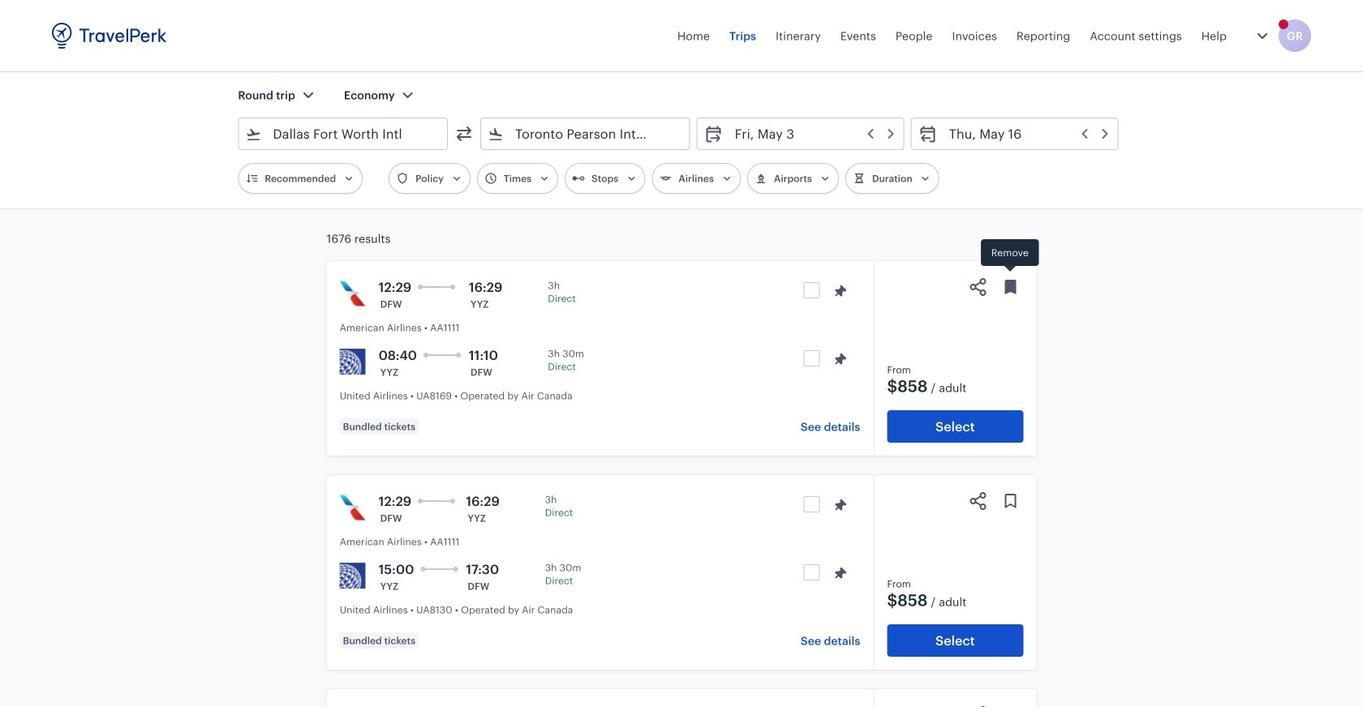 Task type: vqa. For each thing, say whether or not it's contained in the screenshot.
Return text box
no



Task type: locate. For each thing, give the bounding box(es) containing it.
american airlines image up united airlines icon
[[340, 495, 366, 521]]

Return field
[[938, 121, 1112, 147]]

1 american airlines image from the top
[[340, 281, 366, 307]]

tooltip
[[981, 239, 1039, 274]]

american airlines image for united airlines icon
[[340, 495, 366, 521]]

american airlines image
[[340, 281, 366, 307], [340, 495, 366, 521]]

american airlines image up united airlines image
[[340, 281, 366, 307]]

2 american airlines image from the top
[[340, 495, 366, 521]]

To search field
[[504, 121, 668, 147]]

1 vertical spatial american airlines image
[[340, 495, 366, 521]]

0 vertical spatial american airlines image
[[340, 281, 366, 307]]



Task type: describe. For each thing, give the bounding box(es) containing it.
american airlines image for united airlines image
[[340, 281, 366, 307]]

From search field
[[262, 121, 426, 147]]

Depart field
[[724, 121, 897, 147]]

united airlines image
[[340, 349, 366, 375]]

united airlines image
[[340, 563, 366, 589]]



